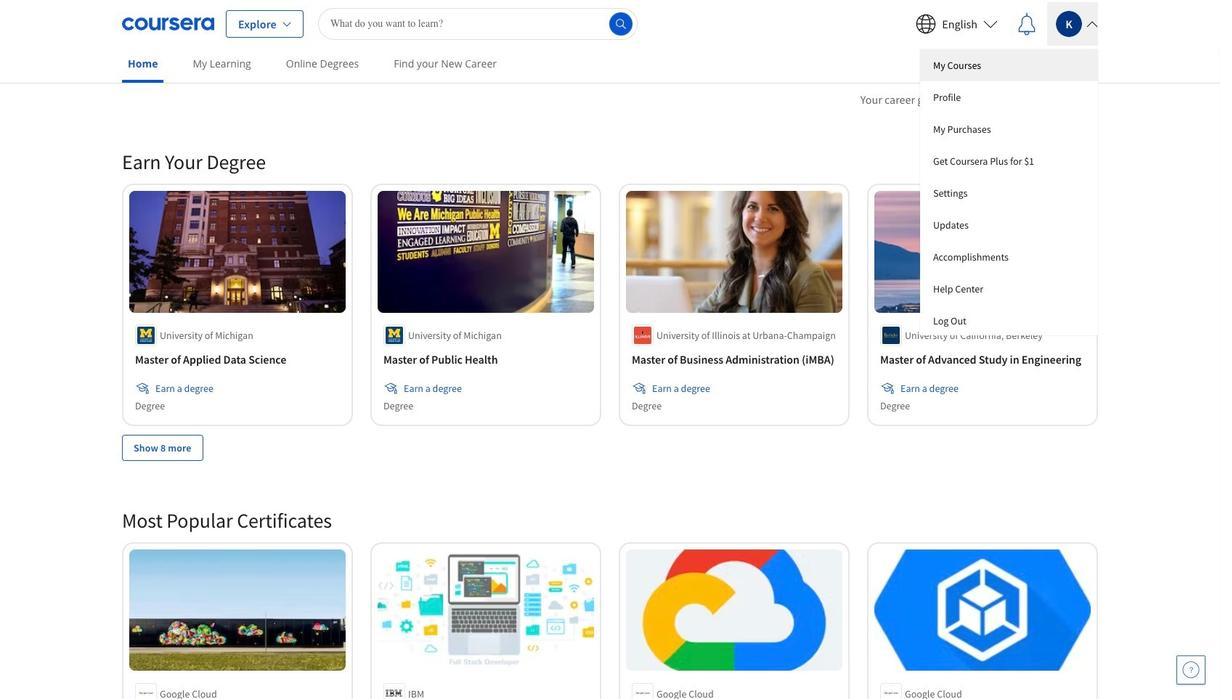 Task type: locate. For each thing, give the bounding box(es) containing it.
What do you want to learn? text field
[[318, 8, 638, 40]]

menu
[[921, 49, 1099, 335]]

most popular certificates collection element
[[113, 484, 1107, 700]]

main content
[[0, 73, 1221, 700]]

coursera image
[[122, 12, 214, 35]]

None search field
[[318, 8, 638, 40]]



Task type: describe. For each thing, give the bounding box(es) containing it.
help center image
[[1183, 662, 1200, 679]]

earn your degree collection element
[[113, 126, 1107, 484]]



Task type: vqa. For each thing, say whether or not it's contained in the screenshot.
Most Popular Certificates Collection element
yes



